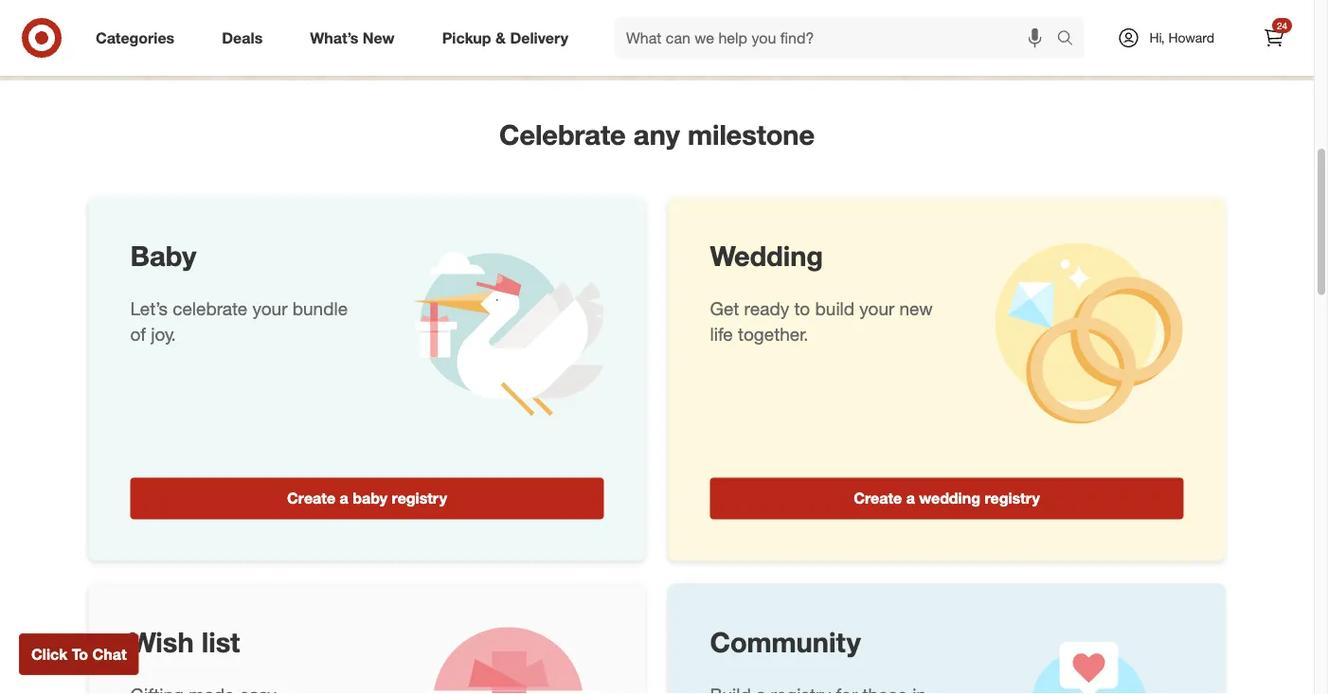 Task type: vqa. For each thing, say whether or not it's contained in the screenshot.
6
no



Task type: locate. For each thing, give the bounding box(es) containing it.
1 horizontal spatial registry
[[654, 31, 705, 50]]

wish
[[130, 625, 194, 659]]

1 horizontal spatial create
[[854, 489, 902, 507]]

wedding
[[710, 239, 823, 273]]

get
[[710, 298, 739, 320]]

a inside button
[[906, 489, 915, 507]]

create left baby
[[287, 489, 335, 507]]

life
[[710, 324, 733, 345]]

categories link
[[80, 17, 198, 59]]

your left new
[[859, 298, 894, 320]]

search button
[[1048, 17, 1094, 63]]

registry inside button
[[985, 489, 1040, 507]]

a left baby
[[340, 489, 348, 507]]

new
[[899, 298, 933, 320]]

what's
[[310, 28, 358, 47]]

registry for baby
[[392, 489, 447, 507]]

baby
[[353, 489, 388, 507]]

deals link
[[206, 17, 286, 59]]

0 horizontal spatial create
[[287, 489, 335, 507]]

create inside button
[[287, 489, 335, 507]]

pickup & delivery link
[[426, 17, 592, 59]]

a for baby
[[340, 489, 348, 507]]

create inside button
[[854, 489, 902, 507]]

milestone
[[688, 117, 815, 151]]

0 horizontal spatial registry
[[392, 489, 447, 507]]

what's new
[[310, 28, 395, 47]]

a
[[642, 31, 650, 50], [340, 489, 348, 507], [906, 489, 915, 507]]

2 your from the left
[[859, 298, 894, 320]]

create
[[287, 489, 335, 507], [854, 489, 902, 507]]

let's
[[130, 298, 168, 320]]

search
[[1048, 30, 1094, 49]]

registry
[[654, 31, 705, 50], [392, 489, 447, 507], [985, 489, 1040, 507]]

1 your from the left
[[253, 298, 287, 320]]

registry right baby
[[392, 489, 447, 507]]

registry right wedding on the bottom
[[985, 489, 1040, 507]]

2 create from the left
[[854, 489, 902, 507]]

joy.
[[151, 324, 176, 345]]

0 horizontal spatial your
[[253, 298, 287, 320]]

registry right find
[[654, 31, 705, 50]]

create left wedding on the bottom
[[854, 489, 902, 507]]

together.
[[738, 324, 808, 345]]

find a registry button
[[494, 20, 820, 61]]

find
[[609, 31, 638, 50]]

0 horizontal spatial a
[[340, 489, 348, 507]]

baby
[[130, 239, 196, 273]]

create a baby registry button
[[130, 478, 604, 519]]

your
[[253, 298, 287, 320], [859, 298, 894, 320]]

1 horizontal spatial a
[[642, 31, 650, 50]]

delivery
[[510, 28, 568, 47]]

your inside let's celebrate your bundle of joy.
[[253, 298, 287, 320]]

click to chat button
[[19, 634, 139, 675]]

a left wedding on the bottom
[[906, 489, 915, 507]]

pickup
[[442, 28, 491, 47]]

a right find
[[642, 31, 650, 50]]

celebrate
[[173, 298, 248, 320]]

2 horizontal spatial registry
[[985, 489, 1040, 507]]

bundle
[[292, 298, 348, 320]]

your left the bundle
[[253, 298, 287, 320]]

2 horizontal spatial a
[[906, 489, 915, 507]]

new
[[363, 28, 395, 47]]

list
[[201, 625, 240, 659]]

to
[[794, 298, 810, 320]]

1 horizontal spatial your
[[859, 298, 894, 320]]

to
[[72, 645, 88, 664]]

click to chat
[[31, 645, 127, 664]]

1 create from the left
[[287, 489, 335, 507]]

create a wedding registry
[[854, 489, 1040, 507]]



Task type: describe. For each thing, give the bounding box(es) containing it.
categories
[[96, 28, 175, 47]]

get ready to build your new life together.
[[710, 298, 933, 345]]

&
[[495, 28, 506, 47]]

What can we help you find? suggestions appear below search field
[[615, 17, 1061, 59]]

wish list
[[130, 625, 240, 659]]

hi,
[[1149, 29, 1165, 46]]

create a baby registry
[[287, 489, 447, 507]]

deals
[[222, 28, 263, 47]]

your inside get ready to build your new life together.
[[859, 298, 894, 320]]

of
[[130, 324, 146, 345]]

any
[[634, 117, 680, 151]]

build
[[815, 298, 854, 320]]

wedding
[[919, 489, 980, 507]]

celebrate any milestone
[[499, 117, 815, 151]]

what's new link
[[294, 17, 418, 59]]

click
[[31, 645, 68, 664]]

let's celebrate your bundle of joy.
[[130, 298, 348, 345]]

create a wedding registry button
[[710, 478, 1184, 519]]

chat
[[92, 645, 127, 664]]

community
[[710, 625, 861, 659]]

24 link
[[1253, 17, 1295, 59]]

create for baby
[[287, 489, 335, 507]]

pickup & delivery
[[442, 28, 568, 47]]

howard
[[1169, 29, 1214, 46]]

ready
[[744, 298, 789, 320]]

find a registry
[[609, 31, 705, 50]]

registry for wedding
[[985, 489, 1040, 507]]

celebrate
[[499, 117, 626, 151]]

a for wedding
[[906, 489, 915, 507]]

24
[[1277, 19, 1287, 31]]

hi, howard
[[1149, 29, 1214, 46]]

create for wedding
[[854, 489, 902, 507]]



